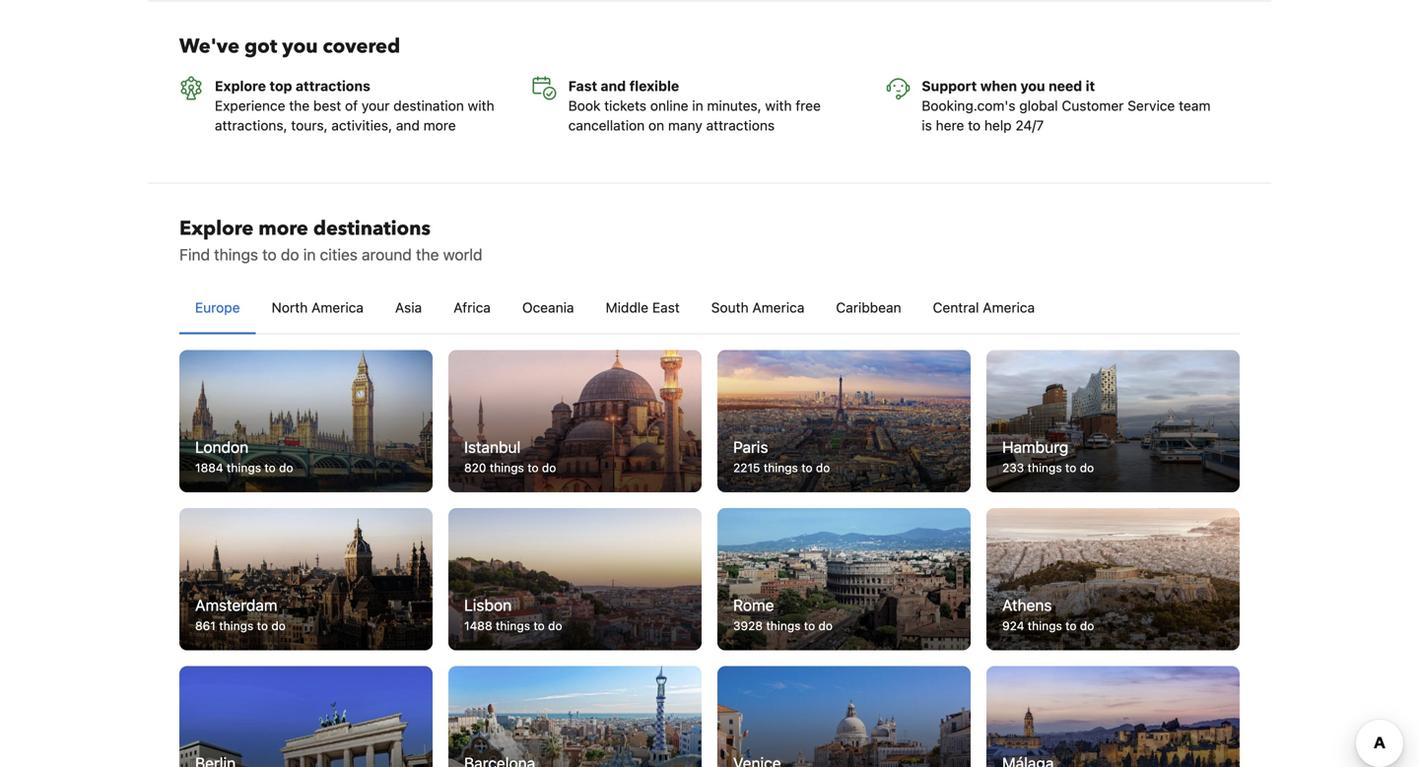 Task type: locate. For each thing, give the bounding box(es) containing it.
in left cities
[[303, 245, 316, 264]]

more inside explore top attractions experience the best of your destination with attractions, tours, activities, and more
[[424, 117, 456, 133]]

need
[[1049, 78, 1083, 94]]

america
[[312, 299, 364, 316], [753, 299, 805, 316], [983, 299, 1035, 316]]

1 horizontal spatial with
[[765, 97, 792, 114]]

1 horizontal spatial and
[[601, 78, 626, 94]]

things down istanbul
[[490, 461, 524, 475]]

cancellation
[[568, 117, 645, 133]]

2 with from the left
[[765, 97, 792, 114]]

0 vertical spatial in
[[692, 97, 704, 114]]

is
[[922, 117, 932, 133]]

things right 2215
[[764, 461, 798, 475]]

amsterdam image
[[179, 509, 433, 651]]

861
[[195, 620, 216, 633]]

0 horizontal spatial you
[[282, 33, 318, 60]]

0 vertical spatial you
[[282, 33, 318, 60]]

to right the 3928 at bottom right
[[804, 620, 815, 633]]

to right 820
[[528, 461, 539, 475]]

team
[[1179, 97, 1211, 114]]

0 horizontal spatial with
[[468, 97, 495, 114]]

2215
[[733, 461, 761, 475]]

in up many
[[692, 97, 704, 114]]

1 america from the left
[[312, 299, 364, 316]]

attractions inside fast and flexible book tickets online in minutes, with free cancellation on many attractions
[[706, 117, 775, 133]]

1 horizontal spatial america
[[753, 299, 805, 316]]

things down lisbon
[[496, 620, 530, 633]]

with
[[468, 97, 495, 114], [765, 97, 792, 114]]

explore more destinations find things to do in cities around the world
[[179, 215, 483, 264]]

do inside "hamburg 233 things to do"
[[1080, 461, 1094, 475]]

to for hamburg
[[1066, 461, 1077, 475]]

with inside fast and flexible book tickets online in minutes, with free cancellation on many attractions
[[765, 97, 792, 114]]

things inside the paris 2215 things to do
[[764, 461, 798, 475]]

do
[[281, 245, 299, 264], [279, 461, 293, 475], [542, 461, 556, 475], [816, 461, 830, 475], [1080, 461, 1094, 475], [271, 620, 286, 633], [548, 620, 562, 633], [819, 620, 833, 633], [1080, 620, 1095, 633]]

0 vertical spatial explore
[[215, 78, 266, 94]]

things inside rome 3928 things to do
[[766, 620, 801, 633]]

things down hamburg
[[1028, 461, 1062, 475]]

istanbul image
[[442, 347, 708, 496]]

london image
[[179, 350, 433, 493]]

online
[[650, 97, 689, 114]]

to down booking.com's
[[968, 117, 981, 133]]

america right the central
[[983, 299, 1035, 316]]

you inside the support when you need it booking.com's global customer service team is here to help 24/7
[[1021, 78, 1046, 94]]

central america button
[[917, 282, 1051, 333]]

experience
[[215, 97, 285, 114]]

customer
[[1062, 97, 1124, 114]]

in
[[692, 97, 704, 114], [303, 245, 316, 264]]

europe
[[195, 299, 240, 316]]

the inside explore top attractions experience the best of your destination with attractions, tours, activities, and more
[[289, 97, 310, 114]]

1 vertical spatial the
[[416, 245, 439, 264]]

do for athens
[[1080, 620, 1095, 633]]

24/7
[[1016, 117, 1044, 133]]

more down destination
[[424, 117, 456, 133]]

more
[[424, 117, 456, 133], [259, 215, 308, 242]]

destinations
[[313, 215, 431, 242]]

3928
[[733, 620, 763, 633]]

explore up find
[[179, 215, 254, 242]]

and up tickets
[[601, 78, 626, 94]]

things down the amsterdam
[[219, 620, 254, 633]]

1 vertical spatial explore
[[179, 215, 254, 242]]

1 horizontal spatial you
[[1021, 78, 1046, 94]]

to right 1884
[[265, 461, 276, 475]]

1 with from the left
[[468, 97, 495, 114]]

things inside the istanbul 820 things to do
[[490, 461, 524, 475]]

you
[[282, 33, 318, 60], [1021, 78, 1046, 94]]

do inside "lisbon 1488 things to do"
[[548, 620, 562, 633]]

on
[[649, 117, 665, 133]]

support when you need it booking.com's global customer service team is here to help 24/7
[[922, 78, 1211, 133]]

do inside london 1884 things to do
[[279, 461, 293, 475]]

explore top attractions experience the best of your destination with attractions, tours, activities, and more
[[215, 78, 495, 133]]

do right the 3928 at bottom right
[[819, 620, 833, 633]]

explore inside explore more destinations find things to do in cities around the world
[[179, 215, 254, 242]]

things down athens
[[1028, 620, 1062, 633]]

things right find
[[214, 245, 258, 264]]

to inside the paris 2215 things to do
[[802, 461, 813, 475]]

do for paris
[[816, 461, 830, 475]]

africa button
[[438, 282, 507, 333]]

do for lisbon
[[548, 620, 562, 633]]

things inside "hamburg 233 things to do"
[[1028, 461, 1062, 475]]

do inside the paris 2215 things to do
[[816, 461, 830, 475]]

to inside athens 924 things to do
[[1066, 620, 1077, 633]]

explore for explore more destinations
[[179, 215, 254, 242]]

do right 1884
[[279, 461, 293, 475]]

things inside "lisbon 1488 things to do"
[[496, 620, 530, 633]]

lisbon 1488 things to do
[[464, 596, 562, 633]]

málaga image
[[987, 667, 1240, 768]]

1 horizontal spatial more
[[424, 117, 456, 133]]

0 vertical spatial more
[[424, 117, 456, 133]]

things inside london 1884 things to do
[[227, 461, 261, 475]]

1 vertical spatial you
[[1021, 78, 1046, 94]]

do right 233
[[1080, 461, 1094, 475]]

to down hamburg
[[1066, 461, 1077, 475]]

book
[[568, 97, 601, 114]]

do right 924
[[1080, 620, 1095, 633]]

do for amsterdam
[[271, 620, 286, 633]]

explore inside explore top attractions experience the best of your destination with attractions, tours, activities, and more
[[215, 78, 266, 94]]

things for rome
[[766, 620, 801, 633]]

to down the amsterdam
[[257, 620, 268, 633]]

to inside rome 3928 things to do
[[804, 620, 815, 633]]

1 vertical spatial and
[[396, 117, 420, 133]]

attractions down minutes,
[[706, 117, 775, 133]]

do inside athens 924 things to do
[[1080, 620, 1095, 633]]

explore
[[215, 78, 266, 94], [179, 215, 254, 242]]

to inside "lisbon 1488 things to do"
[[534, 620, 545, 633]]

1 horizontal spatial attractions
[[706, 117, 775, 133]]

explore for explore top attractions
[[215, 78, 266, 94]]

oceania
[[522, 299, 574, 316]]

and
[[601, 78, 626, 94], [396, 117, 420, 133]]

america right "north"
[[312, 299, 364, 316]]

do down the amsterdam
[[271, 620, 286, 633]]

europe button
[[179, 282, 256, 333]]

america right 'south' at the right top
[[753, 299, 805, 316]]

more up "north"
[[259, 215, 308, 242]]

you for when
[[1021, 78, 1046, 94]]

things for paris
[[764, 461, 798, 475]]

0 vertical spatial attractions
[[296, 78, 370, 94]]

top
[[270, 78, 292, 94]]

to right 1488
[[534, 620, 545, 633]]

free
[[796, 97, 821, 114]]

and inside fast and flexible book tickets online in minutes, with free cancellation on many attractions
[[601, 78, 626, 94]]

0 horizontal spatial the
[[289, 97, 310, 114]]

attractions up best
[[296, 78, 370, 94]]

london 1884 things to do
[[195, 438, 293, 475]]

things down london
[[227, 461, 261, 475]]

explore up experience
[[215, 78, 266, 94]]

3 america from the left
[[983, 299, 1035, 316]]

0 vertical spatial the
[[289, 97, 310, 114]]

do for hamburg
[[1080, 461, 1094, 475]]

to inside the istanbul 820 things to do
[[528, 461, 539, 475]]

around
[[362, 245, 412, 264]]

0 vertical spatial and
[[601, 78, 626, 94]]

the
[[289, 97, 310, 114], [416, 245, 439, 264]]

to right 2215
[[802, 461, 813, 475]]

1 vertical spatial more
[[259, 215, 308, 242]]

the up tours,
[[289, 97, 310, 114]]

north america
[[272, 299, 364, 316]]

to for paris
[[802, 461, 813, 475]]

with inside explore top attractions experience the best of your destination with attractions, tours, activities, and more
[[468, 97, 495, 114]]

got
[[244, 33, 277, 60]]

do left cities
[[281, 245, 299, 264]]

it
[[1086, 78, 1095, 94]]

do inside amsterdam 861 things to do
[[271, 620, 286, 633]]

rome image
[[718, 509, 971, 651]]

to for london
[[265, 461, 276, 475]]

0 horizontal spatial in
[[303, 245, 316, 264]]

to inside amsterdam 861 things to do
[[257, 620, 268, 633]]

things right the 3928 at bottom right
[[766, 620, 801, 633]]

2 america from the left
[[753, 299, 805, 316]]

and inside explore top attractions experience the best of your destination with attractions, tours, activities, and more
[[396, 117, 420, 133]]

0 horizontal spatial and
[[396, 117, 420, 133]]

tickets
[[604, 97, 647, 114]]

with left free at the top right of page
[[765, 97, 792, 114]]

to inside london 1884 things to do
[[265, 461, 276, 475]]

you right got
[[282, 33, 318, 60]]

2 horizontal spatial america
[[983, 299, 1035, 316]]

do right 820
[[542, 461, 556, 475]]

to
[[968, 117, 981, 133], [262, 245, 277, 264], [265, 461, 276, 475], [528, 461, 539, 475], [802, 461, 813, 475], [1066, 461, 1077, 475], [257, 620, 268, 633], [534, 620, 545, 633], [804, 620, 815, 633], [1066, 620, 1077, 633]]

to for lisbon
[[534, 620, 545, 633]]

things inside athens 924 things to do
[[1028, 620, 1062, 633]]

africa
[[454, 299, 491, 316]]

service
[[1128, 97, 1175, 114]]

0 horizontal spatial more
[[259, 215, 308, 242]]

minutes,
[[707, 97, 762, 114]]

with right destination
[[468, 97, 495, 114]]

to right 924
[[1066, 620, 1077, 633]]

tab list containing europe
[[179, 282, 1240, 335]]

to inside "hamburg 233 things to do"
[[1066, 461, 1077, 475]]

things inside amsterdam 861 things to do
[[219, 620, 254, 633]]

athens
[[1003, 596, 1052, 615]]

things
[[214, 245, 258, 264], [227, 461, 261, 475], [490, 461, 524, 475], [764, 461, 798, 475], [1028, 461, 1062, 475], [219, 620, 254, 633], [496, 620, 530, 633], [766, 620, 801, 633], [1028, 620, 1062, 633]]

1 vertical spatial attractions
[[706, 117, 775, 133]]

1 horizontal spatial in
[[692, 97, 704, 114]]

tab list
[[179, 282, 1240, 335]]

the left world
[[416, 245, 439, 264]]

do inside rome 3928 things to do
[[819, 620, 833, 633]]

in inside fast and flexible book tickets online in minutes, with free cancellation on many attractions
[[692, 97, 704, 114]]

do right 2215
[[816, 461, 830, 475]]

do inside the istanbul 820 things to do
[[542, 461, 556, 475]]

attractions inside explore top attractions experience the best of your destination with attractions, tours, activities, and more
[[296, 78, 370, 94]]

0 horizontal spatial attractions
[[296, 78, 370, 94]]

do inside explore more destinations find things to do in cities around the world
[[281, 245, 299, 264]]

1 horizontal spatial the
[[416, 245, 439, 264]]

athens 924 things to do
[[1003, 596, 1095, 633]]

do right 1488
[[548, 620, 562, 633]]

attractions
[[296, 78, 370, 94], [706, 117, 775, 133]]

you up global
[[1021, 78, 1046, 94]]

attractions,
[[215, 117, 287, 133]]

0 horizontal spatial america
[[312, 299, 364, 316]]

and down destination
[[396, 117, 420, 133]]

1 vertical spatial in
[[303, 245, 316, 264]]

to up "north"
[[262, 245, 277, 264]]

paris
[[733, 438, 768, 457]]



Task type: describe. For each thing, give the bounding box(es) containing it.
1884
[[195, 461, 223, 475]]

asia
[[395, 299, 422, 316]]

global
[[1020, 97, 1058, 114]]

paris image
[[718, 350, 971, 493]]

amsterdam 861 things to do
[[195, 596, 286, 633]]

hamburg image
[[987, 350, 1240, 493]]

many
[[668, 117, 703, 133]]

lisbon
[[464, 596, 512, 615]]

your
[[362, 97, 390, 114]]

east
[[652, 299, 680, 316]]

central
[[933, 299, 979, 316]]

america for central america
[[983, 299, 1035, 316]]

to for istanbul
[[528, 461, 539, 475]]

to for amsterdam
[[257, 620, 268, 633]]

more inside explore more destinations find things to do in cities around the world
[[259, 215, 308, 242]]

central america
[[933, 299, 1035, 316]]

820
[[464, 461, 486, 475]]

find
[[179, 245, 210, 264]]

1488
[[464, 620, 493, 633]]

hamburg 233 things to do
[[1003, 438, 1094, 475]]

support
[[922, 78, 977, 94]]

things for london
[[227, 461, 261, 475]]

hamburg
[[1003, 438, 1069, 457]]

america for south america
[[753, 299, 805, 316]]

south america button
[[696, 282, 821, 333]]

covered
[[323, 33, 400, 60]]

destination
[[394, 97, 464, 114]]

you for got
[[282, 33, 318, 60]]

middle east button
[[590, 282, 696, 333]]

london
[[195, 438, 249, 457]]

of
[[345, 97, 358, 114]]

do for london
[[279, 461, 293, 475]]

caribbean button
[[821, 282, 917, 333]]

here
[[936, 117, 964, 133]]

do for istanbul
[[542, 461, 556, 475]]

things for amsterdam
[[219, 620, 254, 633]]

we've
[[179, 33, 240, 60]]

venice image
[[718, 667, 971, 768]]

924
[[1003, 620, 1025, 633]]

istanbul
[[464, 438, 521, 457]]

help
[[985, 117, 1012, 133]]

middle east
[[606, 299, 680, 316]]

to for rome
[[804, 620, 815, 633]]

fast and flexible book tickets online in minutes, with free cancellation on many attractions
[[568, 78, 821, 133]]

south america
[[711, 299, 805, 316]]

caribbean
[[836, 299, 902, 316]]

things inside explore more destinations find things to do in cities around the world
[[214, 245, 258, 264]]

fast
[[568, 78, 597, 94]]

we've got you covered
[[179, 33, 400, 60]]

in inside explore more destinations find things to do in cities around the world
[[303, 245, 316, 264]]

america for north america
[[312, 299, 364, 316]]

world
[[443, 245, 483, 264]]

things for lisbon
[[496, 620, 530, 633]]

berlin image
[[179, 667, 433, 768]]

best
[[313, 97, 341, 114]]

rome
[[733, 596, 774, 615]]

233
[[1003, 461, 1025, 475]]

activities,
[[332, 117, 392, 133]]

cities
[[320, 245, 358, 264]]

when
[[981, 78, 1017, 94]]

barcelona image
[[449, 667, 702, 768]]

the inside explore more destinations find things to do in cities around the world
[[416, 245, 439, 264]]

lisbon image
[[449, 509, 702, 651]]

athens image
[[987, 509, 1240, 651]]

to inside explore more destinations find things to do in cities around the world
[[262, 245, 277, 264]]

flexible
[[630, 78, 679, 94]]

oceania button
[[507, 282, 590, 333]]

south
[[711, 299, 749, 316]]

do for rome
[[819, 620, 833, 633]]

north
[[272, 299, 308, 316]]

middle
[[606, 299, 649, 316]]

to for athens
[[1066, 620, 1077, 633]]

rome 3928 things to do
[[733, 596, 833, 633]]

things for istanbul
[[490, 461, 524, 475]]

things for hamburg
[[1028, 461, 1062, 475]]

to inside the support when you need it booking.com's global customer service team is here to help 24/7
[[968, 117, 981, 133]]

tours,
[[291, 117, 328, 133]]

amsterdam
[[195, 596, 277, 615]]

istanbul 820 things to do
[[464, 438, 556, 475]]

booking.com's
[[922, 97, 1016, 114]]

paris 2215 things to do
[[733, 438, 830, 475]]

north america button
[[256, 282, 379, 333]]

asia button
[[379, 282, 438, 333]]

things for athens
[[1028, 620, 1062, 633]]



Task type: vqa. For each thing, say whether or not it's contained in the screenshot.
the right New
no



